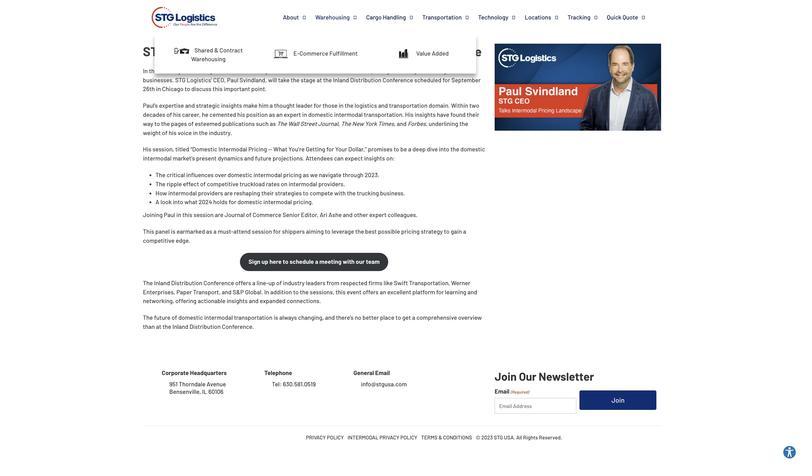 Task type: describe. For each thing, give the bounding box(es) containing it.
comprehensive
[[417, 314, 458, 321]]

rights
[[524, 435, 539, 441]]

intermodal inside in the evolving world of logistics, understanding the foundation of domestic intermodal pricing can be a game-changer for businesses. stg logistics' ceo, paul svindland, will take the stage at the inland distribution conference scheduled for september 26th in chicago to discuss this important point.
[[342, 67, 370, 74]]

and left 'forbes'
[[397, 120, 407, 127]]

connections.
[[287, 298, 321, 305]]

distribution inside the 'the inland distribution conference offers a line-up of industry leaders from respected firms like swift transportation, werner enterprises, paper transport, and s&p global. in addition to the sessions, this event offers an excellent platform for learning and networking, offering actionable insights and expanded connections.'
[[171, 280, 203, 287]]

the left pages
[[161, 120, 170, 127]]

enterprises,
[[143, 289, 175, 296]]

2023.
[[365, 171, 380, 179]]

team
[[366, 258, 380, 265]]

the inside the future of domestic intermodal transportation is always changing, and there's no better place to get a comprehensive overview than at the inland distribution conference.
[[163, 323, 171, 331]]

stg inside in the evolving world of logistics, understanding the foundation of domestic intermodal pricing can be a game-changer for businesses. stg logistics' ceo, paul svindland, will take the stage at the inland distribution conference scheduled for september 26th in chicago to discuss this important point.
[[175, 76, 186, 84]]

privacy policy
[[306, 435, 344, 441]]

september
[[452, 76, 481, 84]]

thought
[[274, 102, 295, 109]]

senior
[[283, 211, 300, 219]]

session,
[[153, 146, 174, 153]]

tracking
[[568, 13, 591, 21]]

esteemed
[[195, 120, 221, 127]]

paper
[[177, 289, 192, 296]]

his up 'publications'
[[238, 111, 245, 118]]

there's
[[336, 314, 354, 321]]

intermodal
[[348, 435, 379, 441]]

his inside paul's expertise and strategic insights make him a thought leader for those in the logistics and transportation domain. within two decades of his career, he cemented his position as an expert in domestic intermodal transportation. his insights have found their way to the pages of esteemed publications such as
[[406, 111, 414, 118]]

ceo,
[[213, 76, 226, 84]]

be inside his session, titled "domestic intermodal pricing — what you're getting for your dollar," promises to be a deep dive into the domestic intermodal market's present dynamics and future projections. attendees can expect insights on:
[[401, 146, 407, 153]]

intermodal up joining paul in this session are journal of commerce senior editor, ari ashe and other expert colleagues.
[[264, 199, 292, 206]]

the left logistics
[[345, 102, 354, 109]]

thorndale
[[179, 381, 206, 388]]

intermodal down 'we'
[[289, 180, 318, 188]]

in inside in the evolving world of logistics, understanding the foundation of domestic intermodal pricing can be a game-changer for businesses. stg logistics' ceo, paul svindland, will take the stage at the inland distribution conference scheduled for september 26th in chicago to discuss this important point.
[[143, 67, 148, 74]]

look
[[161, 199, 172, 206]]

commerce inside stg ceo paul svindland talks intermodal pricing landscape article
[[253, 211, 282, 219]]

warehousing link
[[316, 13, 367, 21]]

can inside in the evolving world of logistics, understanding the foundation of domestic intermodal pricing can be a game-changer for businesses. stg logistics' ceo, paul svindland, will take the stage at the inland distribution conference scheduled for september 26th in chicago to discuss this important point.
[[391, 67, 401, 74]]

the right stage
[[324, 76, 332, 84]]

the down foundation
[[291, 76, 300, 84]]

of down career,
[[188, 120, 194, 127]]

of up attend
[[246, 211, 252, 219]]

the inside his session, titled "domestic intermodal pricing — what you're getting for your dollar," promises to be a deep dive into the domestic intermodal market's present dynamics and future projections. attendees can expect insights on:
[[451, 146, 460, 153]]

warehousing inside shared & contract warehousing
[[191, 55, 226, 63]]

added
[[432, 49, 449, 57]]

and left s&p
[[222, 289, 232, 296]]

(required)
[[511, 390, 530, 395]]

we
[[310, 171, 318, 179]]

paul's expertise and strategic insights make him a thought leader for those in the logistics and transportation domain. within two decades of his career, he cemented his position as an expert in domestic intermodal transportation. his insights have found their way to the pages of esteemed publications such as
[[143, 102, 480, 127]]

ceo
[[168, 43, 191, 59]]

insights up 'forbes'
[[415, 111, 436, 118]]

to inside the 'the inland distribution conference offers a line-up of industry leaders from respected firms like swift transportation, werner enterprises, paper transport, and s&p global. in addition to the sessions, this event offers an excellent platform for learning and networking, offering actionable insights and expanded connections.'
[[294, 289, 299, 296]]

strategies
[[275, 189, 302, 197]]

foundation
[[279, 67, 308, 74]]

as inside the this panel is earmarked as a must-attend session for shippers aiming to leverage the best possible pricing strategy to gain a competitive edge.
[[206, 228, 212, 235]]

sessions,
[[310, 289, 335, 296]]

paul svindland set to talk about intermodal pricing image
[[495, 44, 662, 131]]

handling
[[383, 13, 406, 21]]

the future of domestic intermodal transportation is always changing, and there's no better place to get a comprehensive overview than at the inland distribution conference.
[[143, 314, 482, 331]]

within
[[452, 102, 469, 109]]

the down esteemed
[[199, 129, 208, 136]]

2024
[[199, 199, 212, 206]]

1 vertical spatial are
[[215, 211, 224, 219]]

tel:
[[272, 381, 282, 388]]

leaders
[[306, 280, 326, 287]]

can inside his session, titled "domestic intermodal pricing — what you're getting for your dollar," promises to be a deep dive into the domestic intermodal market's present dynamics and future projections. attendees can expect insights on:
[[334, 155, 344, 162]]

stg ceo paul svindland talks intermodal pricing landscape article
[[143, 43, 486, 332]]

fulfillment
[[330, 49, 358, 57]]

tel: 630.581.0519 link
[[265, 381, 316, 388]]

such
[[256, 120, 269, 127]]

0 horizontal spatial stg
[[143, 43, 166, 59]]

as inside the "the critical influences over domestic intermodal pricing as we navigate through 2023. the ripple effect of competitive truckload rates on intermodal providers. how intermodal providers are reshaping their strategies to compete with the trucking business. a look into what 2024 holds for domestic intermodal pricing."
[[303, 171, 309, 179]]

make
[[244, 102, 258, 109]]

about
[[283, 13, 299, 21]]

to inside the "the critical influences over domestic intermodal pricing as we navigate through 2023. the ripple effect of competitive truckload rates on intermodal providers. how intermodal providers are reshaping their strategies to compete with the trucking business. a look into what 2024 holds for domestic intermodal pricing."
[[303, 189, 309, 197]]

what
[[185, 199, 198, 206]]

as right such
[[270, 120, 276, 127]]

their inside the "the critical influences over domestic intermodal pricing as we navigate through 2023. the ripple effect of competitive truckload rates on intermodal providers. how intermodal providers are reshaping their strategies to compete with the trucking business. a look into what 2024 holds for domestic intermodal pricing."
[[262, 189, 274, 197]]

inland inside in the evolving world of logistics, understanding the foundation of domestic intermodal pricing can be a game-changer for businesses. stg logistics' ceo, paul svindland, will take the stage at the inland distribution conference scheduled for september 26th in chicago to discuss this important point.
[[333, 76, 349, 84]]

dollar,"
[[349, 146, 367, 153]]

commerce inside "e-commerce fulfillment" link
[[300, 49, 329, 57]]

here
[[270, 258, 282, 265]]

the inside the 'the inland distribution conference offers a line-up of industry leaders from respected firms like swift transportation, werner enterprises, paper transport, and s&p global. in addition to the sessions, this event offers an excellent platform for learning and networking, offering actionable insights and expanded connections.'
[[300, 289, 309, 296]]

strategic
[[196, 102, 220, 109]]

landscape
[[420, 43, 482, 59]]

and down global.
[[249, 298, 259, 305]]

0 vertical spatial pricing
[[377, 43, 417, 59]]

scheduled
[[415, 76, 442, 84]]

a left meeting at the bottom
[[315, 258, 319, 265]]

intermodal up rates
[[254, 171, 282, 179]]

way
[[143, 120, 153, 127]]

into inside the "the critical influences over domestic intermodal pricing as we navigate through 2023. the ripple effect of competitive truckload rates on intermodal providers. how intermodal providers are reshaping their strategies to compete with the trucking business. a look into what 2024 holds for domestic intermodal pricing."
[[173, 199, 183, 206]]

in inside in the evolving world of logistics, understanding the foundation of domestic intermodal pricing can be a game-changer for businesses. stg logistics' ceo, paul svindland, will take the stage at the inland distribution conference scheduled for september 26th in chicago to discuss this important point.
[[156, 85, 161, 93]]

warehousing element
[[155, 34, 477, 73]]

respected
[[341, 280, 368, 287]]

present
[[196, 155, 217, 162]]

conference inside in the evolving world of logistics, understanding the foundation of domestic intermodal pricing can be a game-changer for businesses. stg logistics' ceo, paul svindland, will take the stage at the inland distribution conference scheduled for september 26th in chicago to discuss this important point.
[[383, 76, 414, 84]]

2023
[[482, 435, 493, 441]]

a inside in the evolving world of logistics, understanding the foundation of domestic intermodal pricing can be a game-changer for businesses. stg logistics' ceo, paul svindland, will take the stage at the inland distribution conference scheduled for september 26th in chicago to discuss this important point.
[[410, 67, 413, 74]]

the up businesses.
[[149, 67, 158, 74]]

of inside the 'the inland distribution conference offers a line-up of industry leaders from respected firms like swift transportation, werner enterprises, paper transport, and s&p global. in addition to the sessions, this event offers an excellent platform for learning and networking, offering actionable insights and expanded connections.'
[[277, 280, 282, 287]]

new
[[353, 120, 364, 127]]

their inside paul's expertise and strategic insights make him a thought leader for those in the logistics and transportation domain. within two decades of his career, he cemented his position as an expert in domestic intermodal transportation. his insights have found their way to the pages of esteemed publications such as
[[467, 111, 480, 118]]

e-commerce fulfillment link
[[263, 37, 369, 70]]

none submit inside join our newsletter footer
[[580, 391, 657, 410]]

and down 'werner'
[[468, 289, 478, 296]]

in up 'earmarked'
[[177, 211, 181, 219]]

as right position
[[269, 111, 275, 118]]

Email Address email field
[[495, 398, 577, 414]]

our
[[356, 258, 365, 265]]

logistics
[[355, 102, 377, 109]]

—
[[268, 146, 273, 153]]

place
[[380, 314, 395, 321]]

stg usa #1 image
[[150, 0, 219, 37]]

ari
[[320, 211, 328, 219]]

cemented
[[210, 111, 236, 118]]

pricing inside the this panel is earmarked as a must-attend session for shippers aiming to leverage the best possible pricing strategy to gain a competitive edge.
[[402, 228, 420, 235]]

0 vertical spatial journal
[[318, 120, 339, 127]]

951
[[169, 381, 178, 388]]

competitive inside the "the critical influences over domestic intermodal pricing as we navigate through 2023. the ripple effect of competitive truckload rates on intermodal providers. how intermodal providers are reshaping their strategies to compete with the trucking business. a look into what 2024 holds for domestic intermodal pricing."
[[207, 180, 239, 188]]

strategy
[[421, 228, 443, 235]]

cargo handling
[[367, 13, 406, 21]]

projections.
[[273, 155, 305, 162]]

actionable
[[198, 298, 226, 305]]

2 policy from the left
[[401, 435, 418, 441]]

intermodal up the what
[[168, 189, 197, 197]]

changing,
[[298, 314, 324, 321]]

2 vertical spatial paul
[[164, 211, 175, 219]]

to right the here
[[283, 258, 289, 265]]

and up career,
[[185, 102, 195, 109]]

headquarters
[[190, 369, 227, 377]]

and right ashe
[[343, 211, 353, 219]]

1 , from the left
[[339, 120, 340, 127]]

intermodal inside the future of domestic intermodal transportation is always changing, and there's no better place to get a comprehensive overview than at the inland distribution conference.
[[204, 314, 233, 321]]

will
[[268, 76, 277, 84]]

for down changer at the right top
[[443, 76, 451, 84]]

session inside the this panel is earmarked as a must-attend session for shippers aiming to leverage the best possible pricing strategy to gain a competitive edge.
[[252, 228, 272, 235]]

compete
[[310, 189, 333, 197]]

line-
[[257, 280, 269, 287]]

of inside the "the critical influences over domestic intermodal pricing as we navigate through 2023. the ripple effect of competitive truckload rates on intermodal providers. how intermodal providers are reshaping their strategies to compete with the trucking business. a look into what 2024 holds for domestic intermodal pricing."
[[200, 180, 206, 188]]

than
[[143, 323, 155, 331]]

the for the inland distribution conference offers a line-up of industry leaders from respected firms like swift transportation, werner enterprises, paper transport, and s&p global. in addition to the sessions, this event offers an excellent platform for learning and networking, offering actionable insights and expanded connections.
[[143, 280, 153, 287]]

technology link
[[479, 13, 525, 21]]

talks
[[280, 43, 310, 59]]

market's
[[173, 155, 195, 162]]

a inside his session, titled "domestic intermodal pricing — what you're getting for your dollar," promises to be a deep dive into the domestic intermodal market's present dynamics and future projections. attendees can expect insights on:
[[409, 146, 412, 153]]

1 privacy from the left
[[306, 435, 326, 441]]

the left new
[[341, 120, 351, 127]]

in down leader on the left top of the page
[[303, 111, 307, 118]]

him
[[259, 102, 269, 109]]

decades
[[143, 111, 165, 118]]

1 policy from the left
[[327, 435, 344, 441]]

this inside in the evolving world of logistics, understanding the foundation of domestic intermodal pricing can be a game-changer for businesses. stg logistics' ceo, paul svindland, will take the stage at the inland distribution conference scheduled for september 26th in chicago to discuss this important point.
[[213, 85, 223, 93]]

no
[[355, 314, 362, 321]]

conference inside the 'the inland distribution conference offers a line-up of industry leaders from respected firms like swift transportation, werner enterprises, paper transport, and s&p global. in addition to the sessions, this event offers an excellent platform for learning and networking, offering actionable insights and expanded connections.'
[[204, 280, 234, 287]]

transportation,
[[410, 280, 450, 287]]

editor,
[[301, 211, 319, 219]]

for inside paul's expertise and strategic insights make him a thought leader for those in the logistics and transportation domain. within two decades of his career, he cemented his position as an expert in domestic intermodal transportation. his insights have found their way to the pages of esteemed publications such as
[[314, 102, 322, 109]]

domestic inside his session, titled "domestic intermodal pricing — what you're getting for your dollar," promises to be a deep dive into the domestic intermodal market's present dynamics and future projections. attendees can expect insights on:
[[461, 146, 486, 153]]

sign up here to schedule a meeting with our team link
[[240, 253, 389, 271]]

stage
[[301, 76, 316, 84]]

pricing inside his session, titled "domestic intermodal pricing — what you're getting for your dollar," promises to be a deep dive into the domestic intermodal market's present dynamics and future projections. attendees can expect insights on:
[[249, 146, 267, 153]]

warehousing inside warehousing link
[[316, 13, 350, 21]]

the up will
[[269, 67, 278, 74]]

630.581.0519
[[283, 381, 316, 388]]

of down expertise
[[167, 111, 172, 118]]

found
[[451, 111, 466, 118]]

learning
[[446, 289, 467, 296]]

intermodal privacy policy
[[348, 435, 418, 441]]

of up 'logistics''
[[198, 67, 203, 74]]

& for shared
[[215, 46, 219, 54]]

for inside his session, titled "domestic intermodal pricing — what you're getting for your dollar," promises to be a deep dive into the domestic intermodal market's present dynamics and future projections. attendees can expect insights on:
[[327, 146, 334, 153]]

and inside the future of domestic intermodal transportation is always changing, and there's no better place to get a comprehensive overview than at the inland distribution conference.
[[325, 314, 335, 321]]

future inside his session, titled "domestic intermodal pricing — what you're getting for your dollar," promises to be a deep dive into the domestic intermodal market's present dynamics and future projections. attendees can expect insights on:
[[255, 155, 272, 162]]

the inside the "the critical influences over domestic intermodal pricing as we navigate through 2023. the ripple effect of competitive truckload rates on intermodal providers. how intermodal providers are reshaping their strategies to compete with the trucking business. a look into what 2024 holds for domestic intermodal pricing."
[[347, 189, 356, 197]]



Task type: locate. For each thing, give the bounding box(es) containing it.
trucking
[[357, 189, 379, 197]]

joining
[[143, 211, 163, 219]]

shared & contract warehousing
[[191, 46, 243, 63]]

1 vertical spatial can
[[334, 155, 344, 162]]

1 horizontal spatial conference
[[383, 76, 414, 84]]

quick
[[608, 13, 622, 21]]

stg up evolving
[[143, 43, 166, 59]]

be inside in the evolving world of logistics, understanding the foundation of domestic intermodal pricing can be a game-changer for businesses. stg logistics' ceo, paul svindland, will take the stage at the inland distribution conference scheduled for september 26th in chicago to discuss this important point.
[[402, 67, 408, 74]]

through
[[343, 171, 364, 179]]

a
[[410, 67, 413, 74], [270, 102, 273, 109], [409, 146, 412, 153], [214, 228, 217, 235], [464, 228, 467, 235], [315, 258, 319, 265], [253, 280, 256, 287], [413, 314, 416, 321]]

0 vertical spatial commerce
[[300, 49, 329, 57]]

0 vertical spatial in
[[143, 67, 148, 74]]

0 horizontal spatial commerce
[[253, 211, 282, 219]]

join our newsletter footer
[[0, 351, 805, 449]]

are inside the "the critical influences over domestic intermodal pricing as we navigate through 2023. the ripple effect of competitive truckload rates on intermodal providers. how intermodal providers are reshaping their strategies to compete with the trucking business. a look into what 2024 holds for domestic intermodal pricing."
[[224, 189, 233, 197]]

newsletter
[[539, 370, 595, 383]]

to inside the future of domestic intermodal transportation is always changing, and there's no better place to get a comprehensive overview than at the inland distribution conference.
[[396, 314, 401, 321]]

insights down s&p
[[227, 298, 248, 305]]

his up pages
[[173, 111, 181, 118]]

email (required)
[[495, 388, 530, 395]]

for inside the "the critical influences over domestic intermodal pricing as we navigate through 2023. the ripple effect of competitive truckload rates on intermodal providers. how intermodal providers are reshaping their strategies to compete with the trucking business. a look into what 2024 holds for domestic intermodal pricing."
[[229, 199, 237, 206]]

1 vertical spatial journal
[[225, 211, 245, 219]]

inland inside the 'the inland distribution conference offers a line-up of industry leaders from respected firms like swift transportation, werner enterprises, paper transport, and s&p global. in addition to the sessions, this event offers an excellent platform for learning and networking, offering actionable insights and expanded connections.'
[[154, 280, 170, 287]]

1 horizontal spatial into
[[439, 146, 450, 153]]

1 horizontal spatial in
[[265, 289, 269, 296]]

0 vertical spatial their
[[467, 111, 480, 118]]

future inside the future of domestic intermodal transportation is always changing, and there's no better place to get a comprehensive overview than at the inland distribution conference.
[[154, 314, 171, 321]]

0 horizontal spatial an
[[277, 111, 283, 118]]

locations link
[[525, 13, 568, 21]]

those
[[323, 102, 338, 109]]

& inside shared & contract warehousing
[[215, 46, 219, 54]]

1 vertical spatial &
[[439, 435, 443, 441]]

into inside his session, titled "domestic intermodal pricing — what you're getting for your dollar," promises to be a deep dive into the domestic intermodal market's present dynamics and future projections. attendees can expect insights on:
[[439, 146, 450, 153]]

1 horizontal spatial warehousing
[[316, 13, 350, 21]]

2 horizontal spatial this
[[336, 289, 346, 296]]

0 horizontal spatial session
[[194, 211, 214, 219]]

competitive inside the this panel is earmarked as a must-attend session for shippers aiming to leverage the best possible pricing strategy to gain a competitive edge.
[[143, 237, 175, 244]]

the up than
[[143, 314, 153, 321]]

up up addition
[[269, 280, 275, 287]]

to right 'way'
[[155, 120, 160, 127]]

distribution down actionable
[[190, 323, 221, 331]]

a right gain
[[464, 228, 467, 235]]

a inside the future of domestic intermodal transportation is always changing, and there's no better place to get a comprehensive overview than at the inland distribution conference.
[[413, 314, 416, 321]]

1 vertical spatial session
[[252, 228, 272, 235]]

paul's
[[143, 102, 158, 109]]

2 horizontal spatial paul
[[227, 76, 239, 84]]

a inside the 'the inland distribution conference offers a line-up of industry leaders from respected firms like swift transportation, werner enterprises, paper transport, and s&p global. in addition to the sessions, this event offers an excellent platform for learning and networking, offering actionable insights and expanded connections.'
[[253, 280, 256, 287]]

info@stgusa.com
[[361, 381, 407, 388]]

0 vertical spatial can
[[391, 67, 401, 74]]

this down from
[[336, 289, 346, 296]]

deep
[[413, 146, 426, 153]]

1 vertical spatial up
[[269, 280, 275, 287]]

to inside in the evolving world of logistics, understanding the foundation of domestic intermodal pricing can be a game-changer for businesses. stg logistics' ceo, paul svindland, will take the stage at the inland distribution conference scheduled for september 26th in chicago to discuss this important point.
[[185, 85, 190, 93]]

with inside the "the critical influences over domestic intermodal pricing as we navigate through 2023. the ripple effect of competitive truckload rates on intermodal providers. how intermodal providers are reshaping their strategies to compete with the trucking business. a look into what 2024 holds for domestic intermodal pricing."
[[335, 189, 346, 197]]

0 vertical spatial email
[[376, 369, 390, 377]]

can down "value #1 image on the top
[[391, 67, 401, 74]]

to left gain
[[444, 228, 450, 235]]

at inside the future of domestic intermodal transportation is always changing, and there's no better place to get a comprehensive overview than at the inland distribution conference.
[[156, 323, 161, 331]]

and up transportation.
[[379, 102, 388, 109]]

can
[[391, 67, 401, 74], [334, 155, 344, 162]]

to left get
[[396, 314, 401, 321]]

corporate
[[162, 369, 189, 377]]

transportation up 'forbes'
[[390, 102, 428, 109]]

1 horizontal spatial pricing
[[371, 67, 390, 74]]

quick quote link
[[608, 13, 655, 21]]

pricing.
[[294, 199, 314, 206]]

0 vertical spatial are
[[224, 189, 233, 197]]

his
[[173, 111, 181, 118], [238, 111, 245, 118], [169, 129, 177, 136]]

0 vertical spatial with
[[335, 189, 346, 197]]

journal down those
[[318, 120, 339, 127]]

inland down the fulfillment
[[333, 76, 349, 84]]

business.
[[381, 189, 406, 197]]

a left line-
[[253, 280, 256, 287]]

shared & contract warehousing link
[[155, 34, 262, 73]]

intermodal inside paul's expertise and strategic insights make him a thought leader for those in the logistics and transportation domain. within two decades of his career, he cemented his position as an expert in domestic intermodal transportation. his insights have found their way to the pages of esteemed publications such as
[[335, 111, 363, 118]]

swift
[[394, 280, 408, 287]]

intermodal inside his session, titled "domestic intermodal pricing — what you're getting for your dollar," promises to be a deep dive into the domestic intermodal market's present dynamics and future projections. attendees can expect insights on:
[[219, 146, 247, 153]]

take
[[278, 76, 290, 84]]

domestic inside paul's expertise and strategic insights make him a thought leader for those in the logistics and transportation domain. within two decades of his career, he cemented his position as an expert in domestic intermodal transportation. his insights have found their way to the pages of esteemed publications such as
[[309, 111, 333, 118]]

an down like
[[380, 289, 387, 296]]

1 vertical spatial into
[[173, 199, 183, 206]]

journal
[[318, 120, 339, 127], [225, 211, 245, 219]]

a inside paul's expertise and strategic insights make him a thought leader for those in the logistics and transportation domain. within two decades of his career, he cemented his position as an expert in domestic intermodal transportation. his insights have found their way to the pages of esteemed publications such as
[[270, 102, 273, 109]]

of down offering
[[172, 314, 177, 321]]

inland down offering
[[173, 323, 189, 331]]

0 horizontal spatial offers
[[236, 280, 251, 287]]

paul up logistics,
[[194, 43, 218, 59]]

with left our on the bottom of page
[[343, 258, 355, 265]]

cargo
[[367, 13, 382, 21]]

this down the what
[[183, 211, 193, 219]]

paul inside in the evolving world of logistics, understanding the foundation of domestic intermodal pricing can be a game-changer for businesses. stg logistics' ceo, paul svindland, will take the stage at the inland distribution conference scheduled for september 26th in chicago to discuss this important point.
[[227, 76, 239, 84]]

on
[[281, 180, 288, 188]]

2 , from the left
[[394, 120, 396, 127]]

insights down promises
[[364, 155, 385, 162]]

his session, titled "domestic intermodal pricing — what you're getting for your dollar," promises to be a deep dive into the domestic intermodal market's present dynamics and future projections. attendees can expect insights on:
[[143, 146, 486, 162]]

transport,
[[193, 289, 221, 296]]

intermodal down session,
[[143, 155, 172, 162]]

& for terms
[[439, 435, 443, 441]]

underlining
[[429, 120, 459, 127]]

1 vertical spatial transportation
[[234, 314, 273, 321]]

the left wall
[[277, 120, 287, 127]]

to
[[185, 85, 190, 93], [155, 120, 160, 127], [394, 146, 400, 153], [303, 189, 309, 197], [325, 228, 331, 235], [444, 228, 450, 235], [283, 258, 289, 265], [294, 289, 299, 296], [396, 314, 401, 321]]

be down "value #1 image on the top
[[402, 67, 408, 74]]

transportation inside the future of domestic intermodal transportation is always changing, and there's no better place to get a comprehensive overview than at the inland distribution conference.
[[234, 314, 273, 321]]

policy left terms
[[401, 435, 418, 441]]

"fulfillment #1 image
[[273, 49, 289, 59]]

0 horizontal spatial his
[[143, 146, 151, 153]]

0 vertical spatial distribution
[[351, 76, 382, 84]]

critical
[[167, 171, 185, 179]]

distribution up paper
[[171, 280, 203, 287]]

paul up the important
[[227, 76, 239, 84]]

1 horizontal spatial their
[[467, 111, 480, 118]]

1 horizontal spatial this
[[213, 85, 223, 93]]

be left the "deep"
[[401, 146, 407, 153]]

other
[[354, 211, 368, 219]]

an inside the 'the inland distribution conference offers a line-up of industry leaders from respected firms like swift transportation, werner enterprises, paper transport, and s&p global. in addition to the sessions, this event offers an excellent platform for learning and networking, offering actionable insights and expanded connections.'
[[380, 289, 387, 296]]

ashe
[[329, 211, 342, 219]]

in down line-
[[265, 289, 269, 296]]

, inside , underlining the weight of his voice in the industry.
[[426, 120, 428, 127]]

1 vertical spatial expert
[[370, 211, 387, 219]]

the inside the 'the inland distribution conference offers a line-up of industry leaders from respected firms like swift transportation, werner enterprises, paper transport, and s&p global. in addition to the sessions, this event offers an excellent platform for learning and networking, offering actionable insights and expanded connections.'
[[143, 280, 153, 287]]

0 horizontal spatial expert
[[284, 111, 301, 118]]

in right those
[[339, 102, 344, 109]]

quote
[[623, 13, 639, 21]]

this down 'ceo,' at the left of page
[[213, 85, 223, 93]]

pricing
[[371, 67, 390, 74], [284, 171, 302, 179], [402, 228, 420, 235]]

0 horizontal spatial at
[[156, 323, 161, 331]]

0 vertical spatial pricing
[[371, 67, 390, 74]]

transportation.
[[364, 111, 404, 118]]

for left shippers
[[274, 228, 281, 235]]

a left the "deep"
[[409, 146, 412, 153]]

the inside the this panel is earmarked as a must-attend session for shippers aiming to leverage the best possible pricing strategy to gain a competitive edge.
[[356, 228, 364, 235]]

0 horizontal spatial warehousing
[[191, 55, 226, 63]]

0 horizontal spatial journal
[[225, 211, 245, 219]]

this inside the 'the inland distribution conference offers a line-up of industry leaders from respected firms like swift transportation, werner enterprises, paper transport, and s&p global. in addition to the sessions, this event offers an excellent platform for learning and networking, offering actionable insights and expanded connections.'
[[336, 289, 346, 296]]

0 vertical spatial session
[[194, 211, 214, 219]]

2 horizontal spatial stg
[[494, 435, 503, 441]]

the for the future of domestic intermodal transportation is always changing, and there's no better place to get a comprehensive overview than at the inland distribution conference.
[[143, 314, 153, 321]]

pricing
[[377, 43, 417, 59], [249, 146, 267, 153]]

to inside his session, titled "domestic intermodal pricing — what you're getting for your dollar," promises to be a deep dive into the domestic intermodal market's present dynamics and future projections. attendees can expect insights on:
[[394, 146, 400, 153]]

understanding
[[230, 67, 268, 74]]

getting
[[306, 146, 326, 153]]

is
[[171, 228, 176, 235], [274, 314, 278, 321]]

as
[[269, 111, 275, 118], [270, 120, 276, 127], [303, 171, 309, 179], [206, 228, 212, 235]]

holds
[[214, 199, 228, 206]]

at
[[317, 76, 322, 84], [156, 323, 161, 331]]

svindland
[[221, 43, 277, 59]]

up right sign
[[262, 258, 269, 265]]

"warehousing #1 image
[[174, 46, 190, 56]]

for right the holds at the top left of page
[[229, 199, 237, 206]]

1 horizontal spatial transportation
[[390, 102, 428, 109]]

1 horizontal spatial journal
[[318, 120, 339, 127]]

is inside the this panel is earmarked as a must-attend session for shippers aiming to leverage the best possible pricing strategy to gain a competitive edge.
[[171, 228, 176, 235]]

info@stgusa.com link
[[354, 381, 407, 388]]

and left there's
[[325, 314, 335, 321]]

0 horizontal spatial ,
[[339, 120, 340, 127]]

are down the holds at the top left of page
[[215, 211, 224, 219]]

1 vertical spatial future
[[154, 314, 171, 321]]

1 vertical spatial offers
[[363, 289, 379, 296]]

a right him
[[270, 102, 273, 109]]

for up september on the top right
[[454, 67, 461, 74]]

& inside join our newsletter footer
[[439, 435, 443, 441]]

to right aiming
[[325, 228, 331, 235]]

leader
[[296, 102, 313, 109]]

1 vertical spatial in
[[265, 289, 269, 296]]

the down found
[[460, 120, 469, 127]]

0 vertical spatial up
[[262, 258, 269, 265]]

, down transportation.
[[394, 120, 396, 127]]

2 vertical spatial distribution
[[190, 323, 221, 331]]

1 vertical spatial this
[[183, 211, 193, 219]]

1 horizontal spatial session
[[252, 228, 272, 235]]

0 vertical spatial his
[[406, 111, 414, 118]]

0 vertical spatial competitive
[[207, 180, 239, 188]]

1 vertical spatial paul
[[227, 76, 239, 84]]

in inside the 'the inland distribution conference offers a line-up of industry leaders from respected firms like swift transportation, werner enterprises, paper transport, and s&p global. in addition to the sessions, this event offers an excellent platform for learning and networking, offering actionable insights and expanded connections.'
[[265, 289, 269, 296]]

is right panel
[[171, 228, 176, 235]]

transportation inside paul's expertise and strategic insights make him a thought leader for those in the logistics and transportation domain. within two decades of his career, he cemented his position as an expert in domestic intermodal transportation. his insights have found their way to the pages of esteemed publications such as
[[390, 102, 428, 109]]

1 horizontal spatial an
[[380, 289, 387, 296]]

1 vertical spatial warehousing
[[191, 55, 226, 63]]

0 vertical spatial is
[[171, 228, 176, 235]]

3 , from the left
[[426, 120, 428, 127]]

for left those
[[314, 102, 322, 109]]

journal up attend
[[225, 211, 245, 219]]

for inside the 'the inland distribution conference offers a line-up of industry leaders from respected firms like swift transportation, werner enterprises, paper transport, and s&p global. in addition to the sessions, this event offers an excellent platform for learning and networking, offering actionable insights and expanded connections.'
[[437, 289, 444, 296]]

pricing inside the "the critical influences over domestic intermodal pricing as we navigate through 2023. the ripple effect of competitive truckload rates on intermodal providers. how intermodal providers are reshaping their strategies to compete with the trucking business. a look into what 2024 holds for domestic intermodal pricing."
[[284, 171, 302, 179]]

1 horizontal spatial offers
[[363, 289, 379, 296]]

joining paul in this session are journal of commerce senior editor, ari ashe and other expert colleagues.
[[143, 211, 419, 219]]

and inside his session, titled "domestic intermodal pricing — what you're getting for your dollar," promises to be a deep dive into the domestic intermodal market's present dynamics and future projections. attendees can expect insights on:
[[244, 155, 254, 162]]

0 vertical spatial future
[[255, 155, 272, 162]]

distribution inside the future of domestic intermodal transportation is always changing, and there's no better place to get a comprehensive overview than at the inland distribution conference.
[[190, 323, 221, 331]]

1 vertical spatial competitive
[[143, 237, 175, 244]]

an
[[277, 111, 283, 118], [380, 289, 387, 296]]

1 horizontal spatial competitive
[[207, 180, 239, 188]]

at right stage
[[317, 76, 322, 84]]

as left must-
[[206, 228, 212, 235]]

with down providers.
[[335, 189, 346, 197]]

0 vertical spatial be
[[402, 67, 408, 74]]

the for the critical influences over domestic intermodal pricing as we navigate through 2023. the ripple effect of competitive truckload rates on intermodal providers. how intermodal providers are reshaping their strategies to compete with the trucking business. a look into what 2024 holds for domestic intermodal pricing.
[[156, 171, 166, 179]]

2 horizontal spatial inland
[[333, 76, 349, 84]]

1 horizontal spatial future
[[255, 155, 272, 162]]

0 vertical spatial into
[[439, 146, 450, 153]]

1 vertical spatial pricing
[[249, 146, 267, 153]]

1 horizontal spatial can
[[391, 67, 401, 74]]

paul down look
[[164, 211, 175, 219]]

the right than
[[163, 323, 171, 331]]

distribution inside in the evolving world of logistics, understanding the foundation of domestic intermodal pricing can be a game-changer for businesses. stg logistics' ceo, paul svindland, will take the stage at the inland distribution conference scheduled for september 26th in chicago to discuss this important point.
[[351, 76, 382, 84]]

0 vertical spatial at
[[317, 76, 322, 84]]

1 vertical spatial intermodal
[[219, 146, 247, 153]]

0 horizontal spatial future
[[154, 314, 171, 321]]

in inside , underlining the weight of his voice in the industry.
[[193, 129, 198, 136]]

to down industry
[[294, 289, 299, 296]]

1 vertical spatial his
[[143, 146, 151, 153]]

1 horizontal spatial policy
[[401, 435, 418, 441]]

is inside the future of domestic intermodal transportation is always changing, and there's no better place to get a comprehensive overview than at the inland distribution conference.
[[274, 314, 278, 321]]

reserved.
[[540, 435, 563, 441]]

can down your
[[334, 155, 344, 162]]

intermodal down actionable
[[204, 314, 233, 321]]

of down influences
[[200, 180, 206, 188]]

the up "how"
[[156, 180, 166, 188]]

expert right other
[[370, 211, 387, 219]]

bensenville,
[[169, 388, 201, 396]]

to left discuss
[[185, 85, 190, 93]]

this
[[143, 228, 154, 235]]

the up enterprises,
[[143, 280, 153, 287]]

0 horizontal spatial pricing
[[284, 171, 302, 179]]

gain
[[451, 228, 462, 235]]

2 privacy from the left
[[380, 435, 400, 441]]

1 vertical spatial inland
[[154, 280, 170, 287]]

the inside the future of domestic intermodal transportation is always changing, and there's no better place to get a comprehensive overview than at the inland distribution conference.
[[143, 314, 153, 321]]

1 horizontal spatial pricing
[[377, 43, 417, 59]]

werner
[[452, 280, 471, 287]]

a
[[156, 199, 159, 206]]

at right than
[[156, 323, 161, 331]]

0 horizontal spatial are
[[215, 211, 224, 219]]

domain.
[[429, 102, 450, 109]]

the
[[149, 67, 158, 74], [269, 67, 278, 74], [291, 76, 300, 84], [324, 76, 332, 84], [345, 102, 354, 109], [161, 120, 170, 127], [460, 120, 469, 127], [199, 129, 208, 136], [451, 146, 460, 153], [347, 189, 356, 197], [356, 228, 364, 235], [300, 289, 309, 296], [163, 323, 171, 331]]

None submit
[[580, 391, 657, 410]]

pricing inside in the evolving world of logistics, understanding the foundation of domestic intermodal pricing can be a game-changer for businesses. stg logistics' ceo, paul svindland, will take the stage at the inland distribution conference scheduled for september 26th in chicago to discuss this important point.
[[371, 67, 390, 74]]

his inside his session, titled "domestic intermodal pricing — what you're getting for your dollar," promises to be a deep dive into the domestic intermodal market's present dynamics and future projections. attendees can expect insights on:
[[143, 146, 151, 153]]

an inside paul's expertise and strategic insights make him a thought leader for those in the logistics and transportation domain. within two decades of his career, he cemented his position as an expert in domestic intermodal transportation. his insights have found their way to the pages of esteemed publications such as
[[277, 111, 283, 118]]

up inside the 'the inland distribution conference offers a line-up of industry leaders from respected firms like swift transportation, werner enterprises, paper transport, and s&p global. in addition to the sessions, this event offers an excellent platform for learning and networking, offering actionable insights and expanded connections.'
[[269, 280, 275, 287]]

from
[[327, 280, 340, 287]]

over
[[215, 171, 227, 179]]

tel: 630.581.0519
[[272, 381, 316, 388]]

effect
[[183, 180, 199, 188]]

his left session,
[[143, 146, 151, 153]]

his inside , underlining the weight of his voice in the industry.
[[169, 129, 177, 136]]

conference down "value #1 image on the top
[[383, 76, 414, 84]]

our
[[520, 370, 537, 383]]

are
[[224, 189, 233, 197], [215, 211, 224, 219]]

email up info@stgusa.com
[[376, 369, 390, 377]]

conditions
[[444, 435, 473, 441]]

conference up "transport," on the bottom left
[[204, 280, 234, 287]]

excellent
[[388, 289, 412, 296]]

0 vertical spatial paul
[[194, 43, 218, 59]]

1 horizontal spatial paul
[[194, 43, 218, 59]]

quick quote
[[608, 13, 639, 21]]

1 horizontal spatial email
[[495, 388, 510, 395]]

inland inside the future of domestic intermodal transportation is always changing, and there's no better place to get a comprehensive overview than at the inland distribution conference.
[[173, 323, 189, 331]]

the right dive on the top of the page
[[451, 146, 460, 153]]

the wall street journal , the new york times , and forbes
[[277, 120, 426, 127]]

expert inside paul's expertise and strategic insights make him a thought leader for those in the logistics and transportation domain. within two decades of his career, he cemented his position as an expert in domestic intermodal transportation. his insights have found their way to the pages of esteemed publications such as
[[284, 111, 301, 118]]

0 horizontal spatial transportation
[[234, 314, 273, 321]]

transportation up conference.
[[234, 314, 273, 321]]

distribution up logistics
[[351, 76, 382, 84]]

26th
[[143, 85, 155, 93]]

1 horizontal spatial intermodal
[[312, 43, 374, 59]]

colleagues.
[[388, 211, 418, 219]]

1 vertical spatial with
[[343, 258, 355, 265]]

domestic inside in the evolving world of logistics, understanding the foundation of domestic intermodal pricing can be a game-changer for businesses. stg logistics' ceo, paul svindland, will take the stage at the inland distribution conference scheduled for september 26th in chicago to discuss this important point.
[[316, 67, 340, 74]]

intermodal inside his session, titled "domestic intermodal pricing — what you're getting for your dollar," promises to be a deep dive into the domestic intermodal market's present dynamics and future projections. attendees can expect insights on:
[[143, 155, 172, 162]]

stg inside join our newsletter footer
[[494, 435, 503, 441]]

1 horizontal spatial commerce
[[300, 49, 329, 57]]

1 horizontal spatial at
[[317, 76, 322, 84]]

stg left usa.
[[494, 435, 503, 441]]

his up 'forbes'
[[406, 111, 414, 118]]

of up stage
[[309, 67, 315, 74]]

1 vertical spatial email
[[495, 388, 510, 395]]

0 horizontal spatial this
[[183, 211, 193, 219]]

1 horizontal spatial his
[[406, 111, 414, 118]]

in the evolving world of logistics, understanding the foundation of domestic intermodal pricing can be a game-changer for businesses. stg logistics' ceo, paul svindland, will take the stage at the inland distribution conference scheduled for september 26th in chicago to discuss this important point.
[[143, 67, 481, 93]]

0 horizontal spatial their
[[262, 189, 274, 197]]

0 vertical spatial offers
[[236, 280, 251, 287]]

1 vertical spatial at
[[156, 323, 161, 331]]

"domestic
[[191, 146, 218, 153]]

"value #1 image
[[396, 49, 412, 59]]

stg up chicago
[[175, 76, 186, 84]]

york
[[365, 120, 377, 127]]

the for the wall street journal , the new york times , and forbes
[[277, 120, 287, 127]]

forbes
[[408, 120, 426, 127]]

1 horizontal spatial inland
[[173, 323, 189, 331]]

0 vertical spatial &
[[215, 46, 219, 54]]

of inside the future of domestic intermodal transportation is always changing, and there's no better place to get a comprehensive overview than at the inland distribution conference.
[[172, 314, 177, 321]]

insights inside his session, titled "domestic intermodal pricing — what you're getting for your dollar," promises to be a deep dive into the domestic intermodal market's present dynamics and future projections. attendees can expect insights on:
[[364, 155, 385, 162]]

their down rates
[[262, 189, 274, 197]]

email down join at the bottom of page
[[495, 388, 510, 395]]

1 horizontal spatial &
[[439, 435, 443, 441]]

1 vertical spatial pricing
[[284, 171, 302, 179]]

insights up cemented
[[221, 102, 242, 109]]

of right the weight
[[162, 129, 168, 136]]

© 2023 stg usa. all rights reserved.
[[476, 435, 563, 441]]

publications
[[223, 120, 255, 127]]

©
[[476, 435, 481, 441]]

insights inside the 'the inland distribution conference offers a line-up of industry leaders from respected firms like swift transportation, werner enterprises, paper transport, and s&p global. in addition to the sessions, this event offers an excellent platform for learning and networking, offering actionable insights and expanded connections.'
[[227, 298, 248, 305]]

951 thorndale avenue bensenville, il 60106
[[169, 381, 226, 396]]

at inside in the evolving world of logistics, understanding the foundation of domestic intermodal pricing can be a game-changer for businesses. stg logistics' ceo, paul svindland, will take the stage at the inland distribution conference scheduled for september 26th in chicago to discuss this important point.
[[317, 76, 322, 84]]

0 horizontal spatial paul
[[164, 211, 175, 219]]

to inside paul's expertise and strategic insights make him a thought leader for those in the logistics and transportation domain. within two decades of his career, he cemented his position as an expert in domestic intermodal transportation. his insights have found their way to the pages of esteemed publications such as
[[155, 120, 160, 127]]

a left must-
[[214, 228, 217, 235]]

of inside , underlining the weight of his voice in the industry.
[[162, 129, 168, 136]]

the up the connections.
[[300, 289, 309, 296]]

for inside the this panel is earmarked as a must-attend session for shippers aiming to leverage the best possible pricing strategy to gain a competitive edge.
[[274, 228, 281, 235]]

in
[[156, 85, 161, 93], [339, 102, 344, 109], [303, 111, 307, 118], [193, 129, 198, 136], [177, 211, 181, 219]]

domestic inside the future of domestic intermodal transportation is always changing, and there's no better place to get a comprehensive overview than at the inland distribution conference.
[[179, 314, 203, 321]]

expert
[[284, 111, 301, 118], [370, 211, 387, 219]]

have
[[437, 111, 450, 118]]

0 horizontal spatial conference
[[204, 280, 234, 287]]

offers down firms
[[363, 289, 379, 296]]

future
[[255, 155, 272, 162], [154, 314, 171, 321]]

2 vertical spatial pricing
[[402, 228, 420, 235]]

better
[[363, 314, 379, 321]]

aiming
[[306, 228, 324, 235]]

into right dive on the top of the page
[[439, 146, 450, 153]]

svindland,
[[240, 76, 267, 84]]

0 vertical spatial stg
[[143, 43, 166, 59]]

0 vertical spatial intermodal
[[312, 43, 374, 59]]

60106
[[209, 388, 224, 396]]

2 horizontal spatial ,
[[426, 120, 428, 127]]



Task type: vqa. For each thing, say whether or not it's contained in the screenshot.
by in Handling and screening in SAFETY Act certified facilities Supporting US exports and transshipments is a key part of STG Logistics' air cargo business. Exports are regulated by the government both in where they can be shipped and in what condition. Whether complying with export regulations, hazardous materials regulations or TSA mandated screening requirements, we are focused on helping customers succeed in moving their goods out of the country.
no



